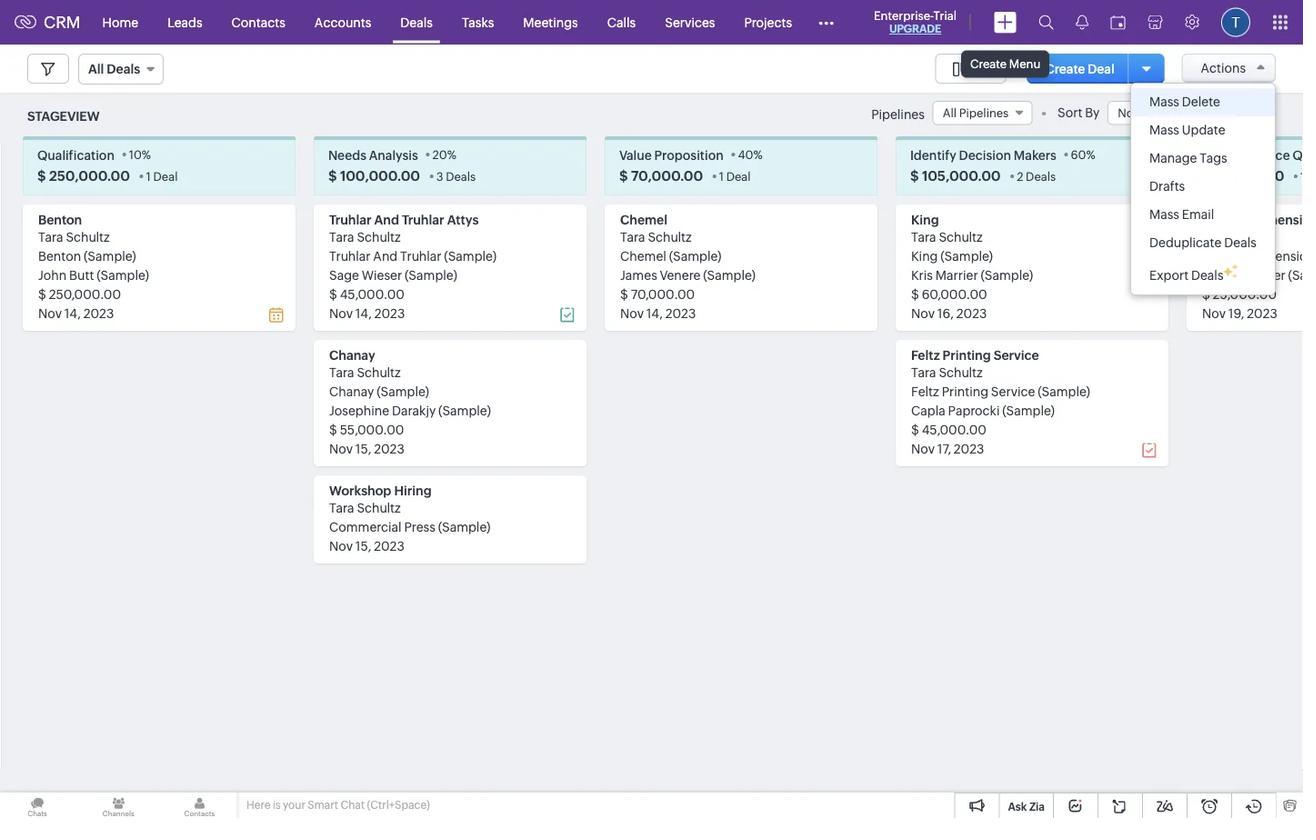 Task type: vqa. For each thing, say whether or not it's contained in the screenshot.
All
yes



Task type: locate. For each thing, give the bounding box(es) containing it.
1 deal down the 10 %
[[146, 169, 178, 183]]

tara up capla
[[911, 365, 936, 379]]

feltz
[[911, 348, 940, 362], [911, 384, 939, 399]]

2 chanay from the top
[[329, 384, 374, 399]]

calendar image
[[1110, 15, 1126, 30]]

1 chemel from the top
[[620, 212, 667, 227]]

(sample) right press
[[438, 519, 490, 534]]

0 vertical spatial mass
[[1149, 95, 1179, 109]]

needs analysis
[[328, 147, 418, 162]]

feltz down 16,
[[911, 348, 940, 362]]

benton up benton (sample) link
[[38, 212, 82, 227]]

schultz inside chemel tara schultz chemel (sample) james venere (sample) $ 70,000.00 nov 14, 2023
[[648, 229, 692, 244]]

2023 down commercial press (sample) link
[[374, 539, 405, 553]]

profile image
[[1221, 8, 1250, 37]]

0 horizontal spatial all
[[88, 62, 104, 76]]

250,000.00 down qualification on the top of the page
[[49, 168, 130, 184]]

$ down sage
[[329, 287, 337, 301]]

1 vertical spatial chanay
[[329, 384, 374, 399]]

250,000.00 down butt on the left top
[[49, 287, 121, 301]]

schultz up benton (sample) link
[[66, 229, 110, 244]]

0 horizontal spatial 1
[[146, 169, 151, 183]]

feltz up capla
[[911, 384, 939, 399]]

by
[[1085, 106, 1100, 120]]

tara up sage
[[329, 229, 354, 244]]

all down home
[[88, 62, 104, 76]]

create inside create deal button
[[1045, 61, 1085, 76]]

Other Modules field
[[807, 8, 846, 37]]

1 vertical spatial 15,
[[355, 539, 371, 553]]

1 14, from the left
[[64, 306, 81, 320]]

mass for mass update
[[1149, 123, 1179, 137]]

0 horizontal spatial 1 deal
[[146, 169, 178, 183]]

email
[[1182, 207, 1214, 222]]

pipelines
[[959, 106, 1009, 120], [871, 107, 925, 122]]

tara down workshop at bottom
[[329, 500, 354, 515]]

feltz printing service tara schultz feltz printing service (sample) capla paprocki (sample) $ 45,000.00 nov 17, 2023
[[911, 348, 1090, 456]]

deals for 3 deals
[[446, 169, 476, 183]]

nov inside benton tara schultz benton (sample) john butt (sample) $ 250,000.00 nov 14, 2023
[[38, 306, 62, 320]]

mass update
[[1149, 123, 1225, 137]]

truhlar up sage
[[329, 249, 371, 263]]

0 vertical spatial all
[[88, 62, 104, 76]]

250,000.00
[[49, 168, 130, 184], [49, 287, 121, 301]]

1 down the 10 %
[[146, 169, 151, 183]]

commercial press (sample) link
[[329, 519, 490, 534]]

(sample) inside the workshop hiring tara schultz commercial press (sample) nov 15, 2023
[[438, 519, 490, 534]]

schultz
[[66, 229, 110, 244], [357, 229, 401, 244], [648, 229, 692, 244], [939, 229, 983, 244], [357, 365, 401, 379], [939, 365, 983, 379], [357, 500, 401, 515]]

all inside field
[[943, 106, 957, 120]]

benton
[[38, 212, 82, 227], [38, 249, 81, 263]]

$ down josephine on the left
[[329, 422, 337, 437]]

pipelines up "identify decision makers" at the right of the page
[[959, 106, 1009, 120]]

josephine
[[329, 403, 389, 418]]

tara down king 'link'
[[911, 229, 936, 244]]

1 horizontal spatial 14,
[[355, 306, 372, 320]]

250,000.00 inside benton tara schultz benton (sample) john butt (sample) $ 250,000.00 nov 14, 2023
[[49, 287, 121, 301]]

2 250,000.00 from the top
[[49, 287, 121, 301]]

1 1 deal from the left
[[146, 169, 178, 183]]

enterprise-
[[874, 9, 934, 22]]

2 14, from the left
[[355, 306, 372, 320]]

ask
[[1008, 801, 1027, 813]]

create right menu
[[1045, 61, 1085, 76]]

services link
[[650, 0, 730, 44]]

0 horizontal spatial 45,000.00
[[340, 287, 405, 301]]

schultz up king (sample) link
[[939, 229, 983, 244]]

chemel up chemel (sample) 'link' on the top of the page
[[620, 212, 667, 227]]

1 vertical spatial all
[[943, 106, 957, 120]]

chat
[[340, 799, 365, 812]]

truhlar and truhlar attys link
[[329, 212, 479, 227]]

0 vertical spatial 250,000.00
[[49, 168, 130, 184]]

2023 inside chanay tara schultz chanay (sample) josephine darakjy (sample) $ 55,000.00 nov 15, 2023
[[374, 441, 405, 456]]

70,000.00 down venere
[[631, 287, 695, 301]]

25,000.00
[[1213, 168, 1284, 184], [1213, 287, 1277, 301]]

70,000.00 down value proposition
[[631, 168, 703, 184]]

$ inside benton tara schultz benton (sample) john butt (sample) $ 250,000.00 nov 14, 2023
[[38, 287, 46, 301]]

truhlar
[[329, 212, 372, 227], [402, 212, 444, 227], [329, 249, 371, 263], [400, 249, 441, 263]]

meetings
[[523, 15, 578, 30]]

tara down benton link
[[38, 229, 63, 244]]

1 vertical spatial service
[[991, 384, 1035, 399]]

2 15, from the top
[[355, 539, 371, 553]]

nov down the james
[[620, 306, 644, 320]]

service up 'capla paprocki (sample)' link
[[991, 384, 1035, 399]]

nov down commercial
[[329, 539, 353, 553]]

all up identify
[[943, 106, 957, 120]]

and down 100,000.00
[[374, 212, 399, 227]]

create
[[970, 57, 1007, 71], [1045, 61, 1085, 76]]

create menu element
[[983, 0, 1028, 44]]

1 70,000.00 from the top
[[631, 168, 703, 184]]

2 horizontal spatial deal
[[1088, 61, 1115, 76]]

tara inside the workshop hiring tara schultz commercial press (sample) nov 15, 2023
[[329, 500, 354, 515]]

1 vertical spatial king
[[911, 249, 938, 263]]

(sample)
[[84, 249, 136, 263], [444, 249, 497, 263], [669, 249, 722, 263], [941, 249, 993, 263], [97, 268, 149, 282], [405, 268, 457, 282], [703, 268, 756, 282], [981, 268, 1033, 282], [377, 384, 429, 399], [1038, 384, 1090, 399], [438, 403, 491, 418], [1002, 403, 1055, 418], [438, 519, 490, 534]]

% down 'by'
[[1086, 148, 1096, 161]]

15, inside chanay tara schultz chanay (sample) josephine darakjy (sample) $ 55,000.00 nov 15, 2023
[[355, 441, 371, 456]]

all
[[88, 62, 104, 76], [943, 106, 957, 120]]

chanay up josephine on the left
[[329, 384, 374, 399]]

45,000.00 down wieser
[[340, 287, 405, 301]]

% up the '3 deals'
[[447, 148, 456, 161]]

2 25,000.00 from the top
[[1213, 287, 1277, 301]]

1 1 from the left
[[146, 169, 151, 183]]

2023 inside feltz printing service tara schultz feltz printing service (sample) capla paprocki (sample) $ 45,000.00 nov 17, 2023
[[954, 441, 984, 456]]

1 vertical spatial chemel
[[620, 249, 666, 263]]

2 vertical spatial mass
[[1149, 207, 1179, 222]]

venere
[[660, 268, 701, 282]]

calls
[[607, 15, 636, 30]]

king up king (sample) link
[[911, 212, 939, 227]]

nov down the 55,000.00
[[329, 441, 353, 456]]

chanay up chanay (sample) link
[[329, 348, 375, 362]]

2023 right 19,
[[1247, 306, 1277, 320]]

1 vertical spatial benton
[[38, 249, 81, 263]]

1 horizontal spatial pipelines
[[959, 106, 1009, 120]]

nov inside chemel tara schultz chemel (sample) james venere (sample) $ 70,000.00 nov 14, 2023
[[620, 306, 644, 320]]

feltz printing service link
[[911, 348, 1039, 362]]

$ down identify
[[910, 168, 919, 184]]

0 vertical spatial service
[[994, 348, 1039, 362]]

here
[[246, 799, 271, 812]]

schultz inside chanay tara schultz chanay (sample) josephine darakjy (sample) $ 55,000.00 nov 15, 2023
[[357, 365, 401, 379]]

1 vertical spatial 25,000.00
[[1213, 287, 1277, 301]]

All Pipelines field
[[933, 101, 1032, 125]]

deal right the $ 250,000.00
[[153, 169, 178, 183]]

is
[[273, 799, 281, 812]]

(sample) down benton (sample) link
[[97, 268, 149, 282]]

nov inside king tara schultz king (sample) kris marrier (sample) $ 60,000.00 nov 16, 2023
[[911, 306, 935, 320]]

leads
[[167, 15, 202, 30]]

2023 inside benton tara schultz benton (sample) john butt (sample) $ 250,000.00 nov 14, 2023
[[83, 306, 114, 320]]

upgrade
[[889, 23, 941, 35]]

(sample) up john butt (sample) link
[[84, 249, 136, 263]]

tara inside chanay tara schultz chanay (sample) josephine darakjy (sample) $ 55,000.00 nov 15, 2023
[[329, 365, 354, 379]]

45,000.00 up 17,
[[922, 422, 987, 437]]

2 chemel from the top
[[620, 249, 666, 263]]

mass down drafts
[[1149, 207, 1179, 222]]

1 horizontal spatial 1
[[719, 169, 724, 183]]

create right size image
[[970, 57, 1007, 71]]

0 vertical spatial 15,
[[355, 441, 371, 456]]

2023 down venere
[[665, 306, 696, 320]]

chanay link
[[329, 348, 375, 362]]

1 % from the left
[[142, 148, 151, 161]]

$ down the james
[[620, 287, 628, 301]]

1 horizontal spatial all
[[943, 106, 957, 120]]

$ inside truhlar and truhlar attys tara schultz truhlar and truhlar (sample) sage wieser (sample) $ 45,000.00 nov 14, 2023
[[329, 287, 337, 301]]

manage tags link
[[1131, 145, 1275, 173]]

2023 down 60,000.00
[[956, 306, 987, 320]]

4 % from the left
[[1086, 148, 1096, 161]]

% for $ 100,000.00
[[447, 148, 456, 161]]

tasks
[[462, 15, 494, 30]]

sage
[[329, 268, 359, 282]]

schultz up chemel (sample) 'link' on the top of the page
[[648, 229, 692, 244]]

1 horizontal spatial 45,000.00
[[922, 422, 987, 437]]

0 vertical spatial king
[[911, 212, 939, 227]]

tara down the chanay 'link'
[[329, 365, 354, 379]]

None field
[[1108, 101, 1171, 125]]

all inside field
[[88, 62, 104, 76]]

3 mass from the top
[[1149, 207, 1179, 222]]

accounts
[[314, 15, 371, 30]]

0 horizontal spatial 14,
[[64, 306, 81, 320]]

tara inside benton tara schultz benton (sample) john butt (sample) $ 250,000.00 nov 14, 2023
[[38, 229, 63, 244]]

nov inside feltz printing service tara schultz feltz printing service (sample) capla paprocki (sample) $ 45,000.00 nov 17, 2023
[[911, 441, 935, 456]]

2023 inside $ 25,000.00 nov 19, 2023
[[1247, 306, 1277, 320]]

nov inside the workshop hiring tara schultz commercial press (sample) nov 15, 2023
[[329, 539, 353, 553]]

14, for chemel tara schultz chemel (sample) james venere (sample) $ 70,000.00 nov 14, 2023
[[646, 306, 663, 320]]

0 vertical spatial feltz
[[911, 348, 940, 362]]

$ down qualification on the top of the page
[[37, 168, 46, 184]]

45,000.00
[[340, 287, 405, 301], [922, 422, 987, 437]]

deal for $ 70,000.00
[[726, 169, 751, 183]]

chemel up the james
[[620, 249, 666, 263]]

james
[[620, 268, 657, 282]]

ask zia
[[1008, 801, 1045, 813]]

25,000.00 for $ 25,000.00
[[1213, 168, 1284, 184]]

% for $ 70,000.00
[[753, 148, 763, 161]]

2023 inside chemel tara schultz chemel (sample) james venere (sample) $ 70,000.00 nov 14, 2023
[[665, 306, 696, 320]]

1 mass from the top
[[1149, 95, 1179, 109]]

3
[[436, 169, 443, 183]]

% right qualification on the top of the page
[[142, 148, 151, 161]]

14, down butt on the left top
[[64, 306, 81, 320]]

tasks link
[[447, 0, 509, 44]]

1 down the proposition
[[719, 169, 724, 183]]

3 % from the left
[[753, 148, 763, 161]]

schultz down workshop hiring link
[[357, 500, 401, 515]]

2 % from the left
[[447, 148, 456, 161]]

0 vertical spatial chemel
[[620, 212, 667, 227]]

pipelines up identify
[[871, 107, 925, 122]]

create menu
[[970, 57, 1040, 71]]

mass email link
[[1131, 201, 1275, 229]]

tara inside king tara schultz king (sample) kris marrier (sample) $ 60,000.00 nov 16, 2023
[[911, 229, 936, 244]]

deduplicate
[[1149, 236, 1222, 250]]

2 1 from the left
[[719, 169, 724, 183]]

25,000.00 inside $ 25,000.00 nov 19, 2023
[[1213, 287, 1277, 301]]

nov left 19,
[[1202, 306, 1226, 320]]

schultz down truhlar and truhlar attys "link"
[[357, 229, 401, 244]]

70,000.00
[[631, 168, 703, 184], [631, 287, 695, 301]]

identify decision makers
[[910, 147, 1057, 162]]

1 vertical spatial mass
[[1149, 123, 1179, 137]]

(ctrl+space)
[[367, 799, 430, 812]]

$ down the kris
[[911, 287, 919, 301]]

1 deal
[[146, 169, 178, 183], [719, 169, 751, 183]]

0 horizontal spatial deal
[[153, 169, 178, 183]]

10
[[129, 148, 142, 161]]

0 vertical spatial chanay
[[329, 348, 375, 362]]

search image
[[1038, 15, 1054, 30]]

king
[[911, 212, 939, 227], [911, 249, 938, 263]]

1 benton from the top
[[38, 212, 82, 227]]

mass up manage
[[1149, 123, 1179, 137]]

1 vertical spatial 45,000.00
[[922, 422, 987, 437]]

45,000.00 inside feltz printing service tara schultz feltz printing service (sample) capla paprocki (sample) $ 45,000.00 nov 17, 2023
[[922, 422, 987, 437]]

14, down wieser
[[355, 306, 372, 320]]

smart
[[308, 799, 338, 812]]

14, for benton tara schultz benton (sample) john butt (sample) $ 250,000.00 nov 14, 2023
[[64, 306, 81, 320]]

% right the proposition
[[753, 148, 763, 161]]

2 mass from the top
[[1149, 123, 1179, 137]]

14, inside chemel tara schultz chemel (sample) james venere (sample) $ 70,000.00 nov 14, 2023
[[646, 306, 663, 320]]

pipelines inside field
[[959, 106, 1009, 120]]

25,000.00 down tags
[[1213, 168, 1284, 184]]

signals element
[[1065, 0, 1099, 45]]

qualification
[[37, 147, 115, 162]]

nov left 16,
[[911, 306, 935, 320]]

1 horizontal spatial 1 deal
[[719, 169, 751, 183]]

and up wieser
[[373, 249, 398, 263]]

10 %
[[129, 148, 151, 161]]

deal down '40' on the right top of page
[[726, 169, 751, 183]]

%
[[142, 148, 151, 161], [447, 148, 456, 161], [753, 148, 763, 161], [1086, 148, 1096, 161]]

1 vertical spatial feltz
[[911, 384, 939, 399]]

2023 down john butt (sample) link
[[83, 306, 114, 320]]

2023 down sage wieser (sample) link
[[374, 306, 405, 320]]

2023 inside truhlar and truhlar attys tara schultz truhlar and truhlar (sample) sage wieser (sample) $ 45,000.00 nov 14, 2023
[[374, 306, 405, 320]]

(sample) right darakjy
[[438, 403, 491, 418]]

1 horizontal spatial create
[[1045, 61, 1085, 76]]

nov down john
[[38, 306, 62, 320]]

15,
[[355, 441, 371, 456], [355, 539, 371, 553]]

deal up 'by'
[[1088, 61, 1115, 76]]

1 for 70,000.00
[[719, 169, 724, 183]]

deals
[[400, 15, 433, 30], [107, 62, 140, 76], [446, 169, 476, 183], [1026, 169, 1056, 183], [1224, 236, 1257, 250], [1191, 268, 1224, 283]]

15, inside the workshop hiring tara schultz commercial press (sample) nov 15, 2023
[[355, 539, 371, 553]]

15, down the 55,000.00
[[355, 441, 371, 456]]

deal for $ 250,000.00
[[153, 169, 178, 183]]

calls link
[[593, 0, 650, 44]]

45,000.00 inside truhlar and truhlar attys tara schultz truhlar and truhlar (sample) sage wieser (sample) $ 45,000.00 nov 14, 2023
[[340, 287, 405, 301]]

profile element
[[1210, 0, 1261, 44]]

$ down export deals
[[1202, 287, 1210, 301]]

25,000.00 up 19,
[[1213, 287, 1277, 301]]

1 vertical spatial printing
[[943, 348, 991, 362]]

14, inside benton tara schultz benton (sample) john butt (sample) $ 250,000.00 nov 14, 2023
[[64, 306, 81, 320]]

tara
[[38, 229, 63, 244], [329, 229, 354, 244], [620, 229, 645, 244], [911, 229, 936, 244], [329, 365, 354, 379], [911, 365, 936, 379], [329, 500, 354, 515]]

0 vertical spatial benton
[[38, 212, 82, 227]]

2 horizontal spatial 14,
[[646, 306, 663, 320]]

manage
[[1149, 151, 1197, 165]]

home link
[[88, 0, 153, 44]]

1 25,000.00 from the top
[[1213, 168, 1284, 184]]

0 vertical spatial printing
[[1202, 249, 1249, 263]]

1 vertical spatial 70,000.00
[[631, 287, 695, 301]]

3 14, from the left
[[646, 306, 663, 320]]

2 70,000.00 from the top
[[631, 287, 695, 301]]

drafts
[[1149, 179, 1185, 194]]

nov down sage
[[329, 306, 353, 320]]

0 vertical spatial 45,000.00
[[340, 287, 405, 301]]

chemel
[[620, 212, 667, 227], [620, 249, 666, 263]]

king up the kris
[[911, 249, 938, 263]]

nov
[[38, 306, 62, 320], [329, 306, 353, 320], [620, 306, 644, 320], [911, 306, 935, 320], [1202, 306, 1226, 320], [329, 441, 353, 456], [911, 441, 935, 456], [329, 539, 353, 553]]

2 1 deal from the left
[[719, 169, 751, 183]]

delete
[[1182, 95, 1220, 109]]

$ down john
[[38, 287, 46, 301]]

1 15, from the top
[[355, 441, 371, 456]]

service up 'feltz printing service (sample)' link
[[994, 348, 1039, 362]]

king (sample) link
[[911, 249, 993, 263]]

schultz down feltz printing service link
[[939, 365, 983, 379]]

benton up john
[[38, 249, 81, 263]]

deals for 2 deals
[[1026, 169, 1056, 183]]

1 for 250,000.00
[[146, 169, 151, 183]]

tara down the chemel link
[[620, 229, 645, 244]]

0 vertical spatial 70,000.00
[[631, 168, 703, 184]]

mass right the none
[[1149, 95, 1179, 109]]

john butt (sample) link
[[38, 268, 149, 282]]

0 vertical spatial 25,000.00
[[1213, 168, 1284, 184]]

2
[[1017, 169, 1023, 183]]

1 deal down '40' on the right top of page
[[719, 169, 751, 183]]

deals inside field
[[107, 62, 140, 76]]

(sample) up josephine darakjy (sample) link
[[377, 384, 429, 399]]

0 horizontal spatial create
[[970, 57, 1007, 71]]

15, down commercial
[[355, 539, 371, 553]]

create for create deal
[[1045, 61, 1085, 76]]

2023 right 17,
[[954, 441, 984, 456]]

here is your smart chat (ctrl+space)
[[246, 799, 430, 812]]

nov left 17,
[[911, 441, 935, 456]]

14,
[[64, 306, 81, 320], [355, 306, 372, 320], [646, 306, 663, 320]]

king tara schultz king (sample) kris marrier (sample) $ 60,000.00 nov 16, 2023
[[911, 212, 1033, 320]]

printing dimensio link
[[1202, 249, 1303, 263]]

1 deal for $ 250,000.00
[[146, 169, 178, 183]]

1 vertical spatial 250,000.00
[[49, 287, 121, 301]]

schultz up chanay (sample) link
[[357, 365, 401, 379]]

1 horizontal spatial deal
[[726, 169, 751, 183]]

% for $ 250,000.00
[[142, 148, 151, 161]]

service
[[994, 348, 1039, 362], [991, 384, 1035, 399]]

None field
[[935, 54, 1006, 84]]



Task type: describe. For each thing, give the bounding box(es) containing it.
chats image
[[0, 793, 75, 818]]

chanay tara schultz chanay (sample) josephine darakjy (sample) $ 55,000.00 nov 15, 2023
[[329, 348, 491, 456]]

crm
[[44, 13, 81, 32]]

all deals
[[88, 62, 140, 76]]

nov inside $ 25,000.00 nov 19, 2023
[[1202, 306, 1226, 320]]

press
[[404, 519, 435, 534]]

workshop hiring tara schultz commercial press (sample) nov 15, 2023
[[329, 483, 490, 553]]

james venere (sample) link
[[620, 268, 756, 282]]

mass for mass email
[[1149, 207, 1179, 222]]

1 deal for $ 70,000.00
[[719, 169, 751, 183]]

2 benton from the top
[[38, 249, 81, 263]]

$ inside chemel tara schultz chemel (sample) james venere (sample) $ 70,000.00 nov 14, 2023
[[620, 287, 628, 301]]

3 deals
[[436, 169, 476, 183]]

14, inside truhlar and truhlar attys tara schultz truhlar and truhlar (sample) sage wieser (sample) $ 45,000.00 nov 14, 2023
[[355, 306, 372, 320]]

kris marrier (sample) link
[[911, 268, 1033, 282]]

$ inside $ 25,000.00 nov 19, 2023
[[1202, 287, 1210, 301]]

25,000.00 for $ 25,000.00 nov 19, 2023
[[1213, 287, 1277, 301]]

all for all deals
[[88, 62, 104, 76]]

create for create menu
[[970, 57, 1007, 71]]

2023 inside the workshop hiring tara schultz commercial press (sample) nov 15, 2023
[[374, 539, 405, 553]]

1 feltz from the top
[[911, 348, 940, 362]]

tara inside feltz printing service tara schultz feltz printing service (sample) capla paprocki (sample) $ 45,000.00 nov 17, 2023
[[911, 365, 936, 379]]

export deals
[[1149, 268, 1224, 283]]

deals for export deals
[[1191, 268, 1224, 283]]

tags
[[1200, 151, 1227, 165]]

tara inside truhlar and truhlar attys tara schultz truhlar and truhlar (sample) sage wieser (sample) $ 45,000.00 nov 14, 2023
[[329, 229, 354, 244]]

(sample) down truhlar and truhlar (sample) link
[[405, 268, 457, 282]]

All Deals field
[[78, 54, 164, 85]]

none
[[1118, 106, 1147, 120]]

dimensio
[[1251, 249, 1303, 263]]

mass email
[[1149, 207, 1214, 222]]

contacts link
[[217, 0, 300, 44]]

mass delete link
[[1131, 88, 1275, 116]]

benton (sample) link
[[38, 249, 136, 263]]

create deal button
[[1027, 54, 1133, 84]]

$ down tags
[[1201, 168, 1210, 184]]

60 %
[[1071, 148, 1096, 161]]

deals for all deals
[[107, 62, 140, 76]]

contacts
[[232, 15, 285, 30]]

kris
[[911, 268, 933, 282]]

0 vertical spatial and
[[374, 212, 399, 227]]

create menu image
[[994, 11, 1017, 33]]

$ 25,000.00 nov 19, 2023
[[1202, 287, 1277, 320]]

feltz printing service (sample) link
[[911, 384, 1090, 399]]

decision
[[959, 147, 1011, 162]]

16,
[[937, 306, 954, 320]]

channels image
[[81, 793, 156, 818]]

john
[[38, 268, 67, 282]]

value
[[619, 147, 652, 162]]

20
[[432, 148, 447, 161]]

(sample) right venere
[[703, 268, 756, 282]]

$ inside feltz printing service tara schultz feltz printing service (sample) capla paprocki (sample) $ 45,000.00 nov 17, 2023
[[911, 422, 919, 437]]

chanay (sample) link
[[329, 384, 429, 399]]

schultz inside feltz printing service tara schultz feltz printing service (sample) capla paprocki (sample) $ 45,000.00 nov 17, 2023
[[939, 365, 983, 379]]

1 250,000.00 from the top
[[49, 168, 130, 184]]

2 king from the top
[[911, 249, 938, 263]]

contacts image
[[162, 793, 237, 818]]

butt
[[69, 268, 94, 282]]

all for all pipelines
[[943, 106, 957, 120]]

(sample) up 'capla paprocki (sample)' link
[[1038, 384, 1090, 399]]

(sample) down 'feltz printing service (sample)' link
[[1002, 403, 1055, 418]]

wieser
[[362, 268, 402, 282]]

actions
[[1201, 61, 1246, 75]]

chemel (sample) link
[[620, 249, 722, 263]]

2 vertical spatial printing
[[942, 384, 988, 399]]

17,
[[937, 441, 951, 456]]

1 king from the top
[[911, 212, 939, 227]]

makers
[[1014, 147, 1057, 162]]

services
[[665, 15, 715, 30]]

$ 100,000.00
[[328, 168, 420, 184]]

1 vertical spatial and
[[373, 249, 398, 263]]

export
[[1149, 268, 1189, 283]]

$ inside king tara schultz king (sample) kris marrier (sample) $ 60,000.00 nov 16, 2023
[[911, 287, 919, 301]]

$ inside chanay tara schultz chanay (sample) josephine darakjy (sample) $ 55,000.00 nov 15, 2023
[[329, 422, 337, 437]]

schultz inside truhlar and truhlar attys tara schultz truhlar and truhlar (sample) sage wieser (sample) $ 45,000.00 nov 14, 2023
[[357, 229, 401, 244]]

(sample) right marrier on the top right of the page
[[981, 268, 1033, 282]]

mass update link
[[1131, 116, 1275, 145]]

nov inside chanay tara schultz chanay (sample) josephine darakjy (sample) $ 55,000.00 nov 15, 2023
[[329, 441, 353, 456]]

nov inside truhlar and truhlar attys tara schultz truhlar and truhlar (sample) sage wieser (sample) $ 45,000.00 nov 14, 2023
[[329, 306, 353, 320]]

needs
[[328, 147, 366, 162]]

capla paprocki (sample) link
[[911, 403, 1055, 418]]

value proposition
[[619, 147, 724, 162]]

$ down needs
[[328, 168, 337, 184]]

paprocki
[[948, 403, 1000, 418]]

deduplicate deals link
[[1131, 229, 1275, 257]]

printing dimensio
[[1202, 249, 1303, 263]]

workshop
[[329, 483, 391, 498]]

% for $ 105,000.00
[[1086, 148, 1096, 161]]

size image
[[953, 61, 967, 77]]

mass delete
[[1149, 95, 1220, 109]]

hiring
[[394, 483, 432, 498]]

attys
[[447, 212, 479, 227]]

1 chanay from the top
[[329, 348, 375, 362]]

proposition
[[654, 147, 724, 162]]

search element
[[1028, 0, 1065, 45]]

truhlar up truhlar and truhlar (sample) link
[[402, 212, 444, 227]]

0 horizontal spatial pipelines
[[871, 107, 925, 122]]

100,000.00
[[340, 168, 420, 184]]

home
[[102, 15, 138, 30]]

20 %
[[432, 148, 456, 161]]

trial
[[934, 9, 957, 22]]

(sample) up kris marrier (sample) link
[[941, 249, 993, 263]]

josephine darakjy (sample) link
[[329, 403, 491, 418]]

commercial
[[329, 519, 402, 534]]

schultz inside king tara schultz king (sample) kris marrier (sample) $ 60,000.00 nov 16, 2023
[[939, 229, 983, 244]]

60
[[1071, 148, 1086, 161]]

darakjy
[[392, 403, 436, 418]]

your
[[283, 799, 305, 812]]

drafts link
[[1131, 173, 1275, 201]]

create deal
[[1045, 61, 1115, 76]]

sort by
[[1058, 106, 1100, 120]]

mass for mass delete
[[1149, 95, 1179, 109]]

2 feltz from the top
[[911, 384, 939, 399]]

$ 70,000.00
[[619, 168, 703, 184]]

40
[[738, 148, 753, 161]]

2 deals
[[1017, 169, 1056, 183]]

deal inside button
[[1088, 61, 1115, 76]]

king link
[[911, 212, 939, 227]]

truhlar down $ 100,000.00 at the left of page
[[329, 212, 372, 227]]

sage wieser (sample) link
[[329, 268, 457, 282]]

60,000.00
[[922, 287, 987, 301]]

signals image
[[1076, 15, 1088, 30]]

tara inside chemel tara schultz chemel (sample) james venere (sample) $ 70,000.00 nov 14, 2023
[[620, 229, 645, 244]]

truhlar up sage wieser (sample) link
[[400, 249, 441, 263]]

(sample) down attys
[[444, 249, 497, 263]]

all pipelines
[[943, 106, 1009, 120]]

(sample) up james venere (sample) link
[[669, 249, 722, 263]]

enterprise-trial upgrade
[[874, 9, 957, 35]]

55,000.00
[[340, 422, 404, 437]]

schultz inside the workshop hiring tara schultz commercial press (sample) nov 15, 2023
[[357, 500, 401, 515]]

zia
[[1029, 801, 1045, 813]]

identify
[[910, 147, 957, 162]]

70,000.00 inside chemel tara schultz chemel (sample) james venere (sample) $ 70,000.00 nov 14, 2023
[[631, 287, 695, 301]]

benton link
[[38, 212, 82, 227]]

truhlar and truhlar attys tara schultz truhlar and truhlar (sample) sage wieser (sample) $ 45,000.00 nov 14, 2023
[[329, 212, 497, 320]]

leads link
[[153, 0, 217, 44]]

19,
[[1228, 306, 1244, 320]]

deals for deduplicate deals
[[1224, 236, 1257, 250]]

deals link
[[386, 0, 447, 44]]

schultz inside benton tara schultz benton (sample) john butt (sample) $ 250,000.00 nov 14, 2023
[[66, 229, 110, 244]]

chemel tara schultz chemel (sample) james venere (sample) $ 70,000.00 nov 14, 2023
[[620, 212, 756, 320]]

$ 250,000.00
[[37, 168, 130, 184]]

2023 inside king tara schultz king (sample) kris marrier (sample) $ 60,000.00 nov 16, 2023
[[956, 306, 987, 320]]

capla
[[911, 403, 945, 418]]

$ down value
[[619, 168, 628, 184]]



